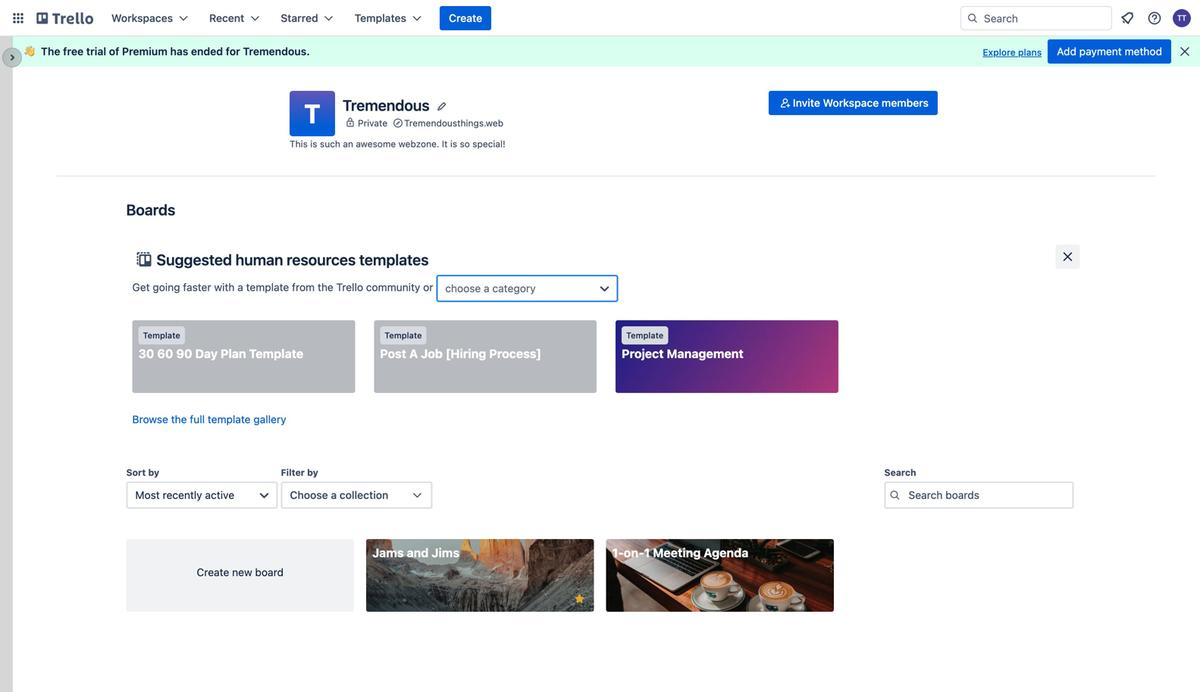 Task type: describe. For each thing, give the bounding box(es) containing it.
templates button
[[345, 6, 431, 30]]

explore plans button
[[983, 43, 1042, 61]]

search image
[[967, 12, 979, 24]]

by for sort by
[[148, 468, 159, 478]]

open information menu image
[[1147, 11, 1162, 26]]

2 is from the left
[[450, 139, 457, 149]]

active
[[205, 489, 234, 502]]

a
[[409, 347, 418, 361]]

sort by
[[126, 468, 159, 478]]

starred
[[281, 12, 318, 24]]

add payment method
[[1057, 45, 1162, 58]]

on-
[[624, 546, 644, 561]]

[hiring
[[446, 347, 486, 361]]

meeting
[[653, 546, 701, 561]]

Search text field
[[884, 482, 1074, 509]]

1-on-1 meeting agenda
[[612, 546, 749, 561]]

job
[[421, 347, 443, 361]]

invite
[[793, 97, 820, 109]]

sort
[[126, 468, 146, 478]]

template post a job [hiring process]
[[380, 331, 541, 361]]

sm image
[[778, 96, 793, 111]]

human
[[235, 251, 283, 269]]

jams and jims link
[[366, 540, 594, 613]]

this
[[290, 139, 308, 149]]

1
[[644, 546, 650, 561]]

t
[[304, 98, 320, 129]]

jims
[[432, 546, 460, 561]]

choose
[[290, 489, 328, 502]]

search
[[884, 468, 916, 478]]

boards
[[126, 201, 175, 219]]

0 vertical spatial template
[[246, 281, 289, 294]]

1-
[[612, 546, 624, 561]]

premium
[[122, 45, 167, 58]]

trello
[[336, 281, 363, 294]]

choose a collection
[[290, 489, 388, 502]]

most
[[135, 489, 160, 502]]

or
[[423, 281, 433, 294]]

management
[[667, 347, 744, 361]]

choose a category
[[445, 282, 536, 295]]

going
[[153, 281, 180, 294]]

👋 the free trial of premium has ended for tremendous .
[[24, 45, 310, 58]]

template for 30
[[143, 331, 180, 341]]

1 is from the left
[[310, 139, 317, 149]]

recently
[[163, 489, 202, 502]]

templates
[[359, 251, 429, 269]]

template right plan
[[249, 347, 303, 361]]

category
[[492, 282, 536, 295]]

click to unstar this board. it will be removed from your starred list. image
[[573, 593, 586, 607]]

browse the full template gallery
[[132, 414, 286, 426]]

👋
[[24, 45, 35, 58]]

jams
[[372, 546, 404, 561]]

explore
[[983, 47, 1016, 58]]

of
[[109, 45, 119, 58]]

an
[[343, 139, 353, 149]]

30
[[138, 347, 154, 361]]

back to home image
[[36, 6, 93, 30]]

1 vertical spatial the
[[171, 414, 187, 426]]

process]
[[489, 347, 541, 361]]

workspaces
[[111, 12, 173, 24]]

with
[[214, 281, 235, 294]]

choose
[[445, 282, 481, 295]]

jams and jims
[[372, 546, 460, 561]]

awesome
[[356, 139, 396, 149]]

0 notifications image
[[1118, 9, 1136, 27]]

create button
[[440, 6, 491, 30]]

has
[[170, 45, 188, 58]]

free
[[63, 45, 84, 58]]

1-on-1 meeting agenda link
[[606, 540, 834, 613]]

template for project
[[626, 331, 664, 341]]

such
[[320, 139, 340, 149]]

board
[[255, 567, 284, 579]]

invite workspace members
[[793, 97, 929, 109]]

get
[[132, 281, 150, 294]]



Task type: vqa. For each thing, say whether or not it's contained in the screenshot.
Your boards with 3 items ELEMENT at the top of page
no



Task type: locate. For each thing, give the bounding box(es) containing it.
by right filter on the left of page
[[307, 468, 318, 478]]

most recently active
[[135, 489, 234, 502]]

post
[[380, 347, 406, 361]]

1 horizontal spatial by
[[307, 468, 318, 478]]

workspaces button
[[102, 6, 197, 30]]

by
[[148, 468, 159, 478], [307, 468, 318, 478]]

invite workspace members button
[[769, 91, 938, 115]]

this is such an awesome webzone. it is so special!
[[290, 139, 505, 149]]

tremendous
[[243, 45, 306, 58], [343, 96, 430, 114]]

browse the full template gallery link
[[132, 414, 286, 426]]

method
[[1125, 45, 1162, 58]]

template up post
[[385, 331, 422, 341]]

create new board
[[197, 567, 284, 579]]

1 vertical spatial create
[[197, 567, 229, 579]]

is right it
[[450, 139, 457, 149]]

browse
[[132, 414, 168, 426]]

template inside template project management
[[626, 331, 664, 341]]

it
[[442, 139, 448, 149]]

add
[[1057, 45, 1077, 58]]

banner containing 👋
[[12, 36, 1200, 67]]

for
[[226, 45, 240, 58]]

1 horizontal spatial a
[[331, 489, 337, 502]]

the right from
[[318, 281, 333, 294]]

filter by
[[281, 468, 318, 478]]

Search field
[[961, 6, 1112, 30]]

primary element
[[0, 0, 1200, 36]]

a inside "button"
[[331, 489, 337, 502]]

starred button
[[272, 6, 342, 30]]

explore plans
[[983, 47, 1042, 58]]

community
[[366, 281, 420, 294]]

and
[[407, 546, 429, 561]]

60
[[157, 347, 173, 361]]

by for filter by
[[307, 468, 318, 478]]

0 vertical spatial create
[[449, 12, 482, 24]]

gallery
[[253, 414, 286, 426]]

members
[[882, 97, 929, 109]]

0 horizontal spatial create
[[197, 567, 229, 579]]

banner
[[12, 36, 1200, 67]]

faster
[[183, 281, 211, 294]]

ended
[[191, 45, 223, 58]]

tremendous down starred
[[243, 45, 306, 58]]

1 horizontal spatial tremendous
[[343, 96, 430, 114]]

1 horizontal spatial create
[[449, 12, 482, 24]]

plans
[[1018, 47, 1042, 58]]

0 horizontal spatial a
[[237, 281, 243, 294]]

1 horizontal spatial is
[[450, 139, 457, 149]]

webzone.
[[398, 139, 439, 149]]

template up '60'
[[143, 331, 180, 341]]

the left full
[[171, 414, 187, 426]]

template project management
[[622, 331, 744, 361]]

filter
[[281, 468, 305, 478]]

template
[[246, 281, 289, 294], [208, 414, 251, 426]]

2 by from the left
[[307, 468, 318, 478]]

0 horizontal spatial by
[[148, 468, 159, 478]]

template down human
[[246, 281, 289, 294]]

a for choose a category
[[484, 282, 490, 295]]

collection
[[340, 489, 388, 502]]

0 horizontal spatial is
[[310, 139, 317, 149]]

0 vertical spatial tremendous
[[243, 45, 306, 58]]

templates
[[355, 12, 406, 24]]

.
[[306, 45, 310, 58]]

0 horizontal spatial tremendous
[[243, 45, 306, 58]]

template 30 60 90 day plan template
[[138, 331, 303, 361]]

a
[[237, 281, 243, 294], [484, 282, 490, 295], [331, 489, 337, 502]]

create for create new board
[[197, 567, 229, 579]]

terry turtle (terryturtle) image
[[1173, 9, 1191, 27]]

wave image
[[24, 45, 35, 58]]

is right "this"
[[310, 139, 317, 149]]

get going faster with a template from the trello community or
[[132, 281, 436, 294]]

1 by from the left
[[148, 468, 159, 478]]

tremendous up private
[[343, 96, 430, 114]]

2 horizontal spatial a
[[484, 282, 490, 295]]

project
[[622, 347, 664, 361]]

special!
[[472, 139, 505, 149]]

create
[[449, 12, 482, 24], [197, 567, 229, 579]]

0 vertical spatial the
[[318, 281, 333, 294]]

suggested human resources templates
[[157, 251, 429, 269]]

create for create
[[449, 12, 482, 24]]

template inside "template post a job [hiring process]"
[[385, 331, 422, 341]]

template up project at the bottom of the page
[[626, 331, 664, 341]]

resources
[[287, 251, 356, 269]]

from
[[292, 281, 315, 294]]

plan
[[221, 347, 246, 361]]

so
[[460, 139, 470, 149]]

1 vertical spatial tremendous
[[343, 96, 430, 114]]

payment
[[1079, 45, 1122, 58]]

is
[[310, 139, 317, 149], [450, 139, 457, 149]]

tremendousthings.web link
[[404, 115, 503, 131]]

1 horizontal spatial the
[[318, 281, 333, 294]]

0 horizontal spatial the
[[171, 414, 187, 426]]

suggested
[[157, 251, 232, 269]]

full
[[190, 414, 205, 426]]

choose a collection button
[[281, 482, 433, 509]]

a for choose a collection
[[331, 489, 337, 502]]

the
[[318, 281, 333, 294], [171, 414, 187, 426]]

workspace
[[823, 97, 879, 109]]

agenda
[[704, 546, 749, 561]]

t button
[[290, 91, 335, 136]]

template right full
[[208, 414, 251, 426]]

day
[[195, 347, 218, 361]]

template for post
[[385, 331, 422, 341]]

by right the sort
[[148, 468, 159, 478]]

recent
[[209, 12, 244, 24]]

create inside button
[[449, 12, 482, 24]]

add payment method button
[[1048, 39, 1171, 64]]

90
[[176, 347, 192, 361]]

new
[[232, 567, 252, 579]]

tremendousthings.web
[[404, 118, 503, 128]]

1 vertical spatial template
[[208, 414, 251, 426]]



